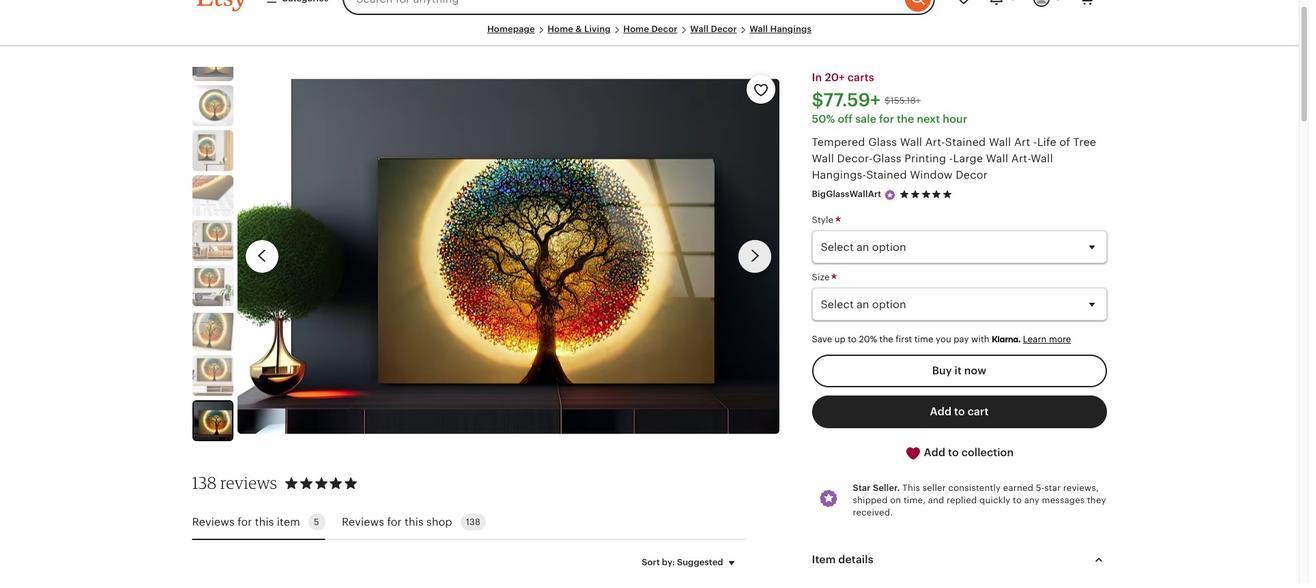 Task type: locate. For each thing, give the bounding box(es) containing it.
consistently
[[948, 483, 1001, 493]]

tempered glass wall art-stained wall art life of tree wall image 6 image
[[192, 266, 233, 307]]

seller.
[[873, 483, 900, 493]]

glass up star_seller icon
[[873, 153, 901, 165]]

2 home from the left
[[623, 24, 649, 34]]

to down the earned
[[1013, 495, 1022, 506]]

art
[[1014, 137, 1030, 148]]

reviews down 138 reviews
[[192, 516, 235, 528]]

wall
[[690, 24, 709, 34], [750, 24, 768, 34], [900, 137, 922, 148], [989, 137, 1011, 148], [812, 153, 834, 165], [986, 153, 1008, 165], [1031, 153, 1053, 165]]

tempered
[[812, 137, 865, 148]]

$77.59+
[[812, 90, 880, 111]]

home decor
[[623, 24, 678, 34]]

on
[[890, 495, 901, 506]]

for right sale
[[879, 113, 894, 125]]

decor down the large at the right
[[956, 169, 988, 181]]

art- up printing
[[925, 137, 945, 148]]

1 this from the left
[[255, 516, 274, 528]]

0 horizontal spatial decor
[[651, 24, 678, 34]]

stained up the large at the right
[[945, 137, 986, 148]]

reviews right 5
[[342, 516, 384, 528]]

reviews
[[192, 516, 235, 528], [342, 516, 384, 528]]

homepage
[[487, 24, 535, 34]]

decor for home decor
[[651, 24, 678, 34]]

tempered glass wall art-stained wall art life of tree wall image 9 image
[[237, 79, 779, 434], [193, 402, 232, 440]]

with
[[971, 335, 989, 345]]

1 vertical spatial add
[[924, 447, 945, 458]]

decor
[[651, 24, 678, 34], [711, 24, 737, 34], [956, 169, 988, 181]]

add to cart button
[[812, 396, 1107, 428]]

0 horizontal spatial this
[[255, 516, 274, 528]]

0 horizontal spatial 138
[[192, 473, 217, 494]]

decor down search for anything 'text box'
[[651, 24, 678, 34]]

1 horizontal spatial reviews
[[342, 516, 384, 528]]

2 horizontal spatial decor
[[956, 169, 988, 181]]

1 vertical spatial stained
[[866, 169, 907, 181]]

home for home decor
[[623, 24, 649, 34]]

wall down tempered
[[812, 153, 834, 165]]

in
[[812, 72, 822, 83]]

for down reviews at the bottom of page
[[237, 516, 252, 528]]

add left cart
[[930, 406, 951, 418]]

reviews for reviews for this shop
[[342, 516, 384, 528]]

menu bar
[[196, 23, 1103, 47]]

bigglasswallart link
[[812, 189, 881, 200]]

homepage link
[[487, 24, 535, 34]]

sort
[[642, 558, 660, 568]]

$155.18+
[[885, 95, 921, 106]]

home decor link
[[623, 24, 678, 34]]

to left collection
[[948, 447, 959, 458]]

0 horizontal spatial -
[[949, 153, 953, 165]]

wall hangings
[[750, 24, 812, 34]]

the left first
[[879, 335, 893, 345]]

art- down art
[[1011, 153, 1031, 165]]

-
[[1033, 137, 1037, 148], [949, 153, 953, 165]]

this
[[255, 516, 274, 528], [405, 516, 424, 528]]

138 inside tab list
[[466, 518, 480, 528]]

1 vertical spatial the
[[879, 335, 893, 345]]

0 horizontal spatial the
[[879, 335, 893, 345]]

0 vertical spatial stained
[[945, 137, 986, 148]]

1 horizontal spatial art-
[[1011, 153, 1031, 165]]

reviews for this item
[[192, 516, 300, 528]]

home & living
[[548, 24, 611, 34]]

shipped
[[853, 495, 888, 506]]

tab list
[[192, 506, 745, 541]]

this left the item
[[255, 516, 274, 528]]

1 horizontal spatial this
[[405, 516, 424, 528]]

banner
[[172, 0, 1127, 23]]

2 horizontal spatial for
[[879, 113, 894, 125]]

stained up star_seller icon
[[866, 169, 907, 181]]

add up seller
[[924, 447, 945, 458]]

1 home from the left
[[548, 24, 573, 34]]

home for home & living
[[548, 24, 573, 34]]

0 vertical spatial -
[[1033, 137, 1037, 148]]

1 horizontal spatial for
[[387, 516, 402, 528]]

home down search for anything 'text box'
[[623, 24, 649, 34]]

this left shop
[[405, 516, 424, 528]]

first
[[896, 335, 912, 345]]

size
[[812, 272, 832, 283]]

wall hangings link
[[750, 24, 812, 34]]

bigglasswallart
[[812, 189, 881, 200]]

0 vertical spatial add
[[930, 406, 951, 418]]

tab list containing reviews for this item
[[192, 506, 745, 541]]

- right art
[[1033, 137, 1037, 148]]

more
[[1049, 335, 1071, 345]]

138 right shop
[[466, 518, 480, 528]]

138
[[192, 473, 217, 494], [466, 518, 480, 528]]

None search field
[[343, 0, 935, 15]]

for for reviews for this item
[[237, 516, 252, 528]]

off
[[838, 113, 853, 125]]

decor left the wall hangings
[[711, 24, 737, 34]]

1 vertical spatial 138
[[466, 518, 480, 528]]

to inside this seller consistently earned 5-star reviews, shipped on time, and replied quickly to any messages they received.
[[1013, 495, 1022, 506]]

20%
[[859, 335, 877, 345]]

wall decor link
[[690, 24, 737, 34]]

1 vertical spatial -
[[949, 153, 953, 165]]

0 horizontal spatial home
[[548, 24, 573, 34]]

menu bar containing homepage
[[196, 23, 1103, 47]]

0 vertical spatial 138
[[192, 473, 217, 494]]

art-
[[925, 137, 945, 148], [1011, 153, 1031, 165]]

1 horizontal spatial decor
[[711, 24, 737, 34]]

1 horizontal spatial the
[[897, 113, 914, 125]]

home
[[548, 24, 573, 34], [623, 24, 649, 34]]

stained
[[945, 137, 986, 148], [866, 169, 907, 181]]

tempered glass wall art-stained wall art life of tree wall image 7 image
[[192, 311, 233, 352]]

shop
[[426, 516, 452, 528]]

for left shop
[[387, 516, 402, 528]]

suggested
[[677, 558, 723, 568]]

item details button
[[800, 544, 1119, 577]]

you
[[936, 335, 951, 345]]

wall down the life
[[1031, 153, 1053, 165]]

reviews,
[[1063, 483, 1099, 493]]

the
[[897, 113, 914, 125], [879, 335, 893, 345]]

138 left reviews at the bottom of page
[[192, 473, 217, 494]]

0 horizontal spatial for
[[237, 516, 252, 528]]

1 reviews from the left
[[192, 516, 235, 528]]

0 vertical spatial the
[[897, 113, 914, 125]]

0 vertical spatial art-
[[925, 137, 945, 148]]

1 horizontal spatial home
[[623, 24, 649, 34]]

wall right home decor link
[[690, 24, 709, 34]]

glass down the 50% off sale for the next hour
[[868, 137, 897, 148]]

to
[[848, 335, 857, 345], [954, 406, 965, 418], [948, 447, 959, 458], [1013, 495, 1022, 506]]

1 vertical spatial glass
[[873, 153, 901, 165]]

1 vertical spatial art-
[[1011, 153, 1031, 165]]

sort by: suggested button
[[632, 549, 750, 578]]

the for 20%
[[879, 335, 893, 345]]

the down $155.18+
[[897, 113, 914, 125]]

decor inside tempered glass wall art-stained wall art -life of tree wall decor-glass printing -large wall art-wall hangings-stained window decor
[[956, 169, 988, 181]]

2 reviews from the left
[[342, 516, 384, 528]]

- up window
[[949, 153, 953, 165]]

for
[[879, 113, 894, 125], [237, 516, 252, 528], [387, 516, 402, 528]]

reviews for reviews for this item
[[192, 516, 235, 528]]

learn more button
[[1023, 335, 1071, 345]]

home left the &
[[548, 24, 573, 34]]

next
[[917, 113, 940, 125]]

1 horizontal spatial 138
[[466, 518, 480, 528]]

2 this from the left
[[405, 516, 424, 528]]

0 horizontal spatial reviews
[[192, 516, 235, 528]]

glass
[[868, 137, 897, 148], [873, 153, 901, 165]]



Task type: describe. For each thing, give the bounding box(es) containing it.
buy it now
[[932, 365, 986, 377]]

wall decor
[[690, 24, 737, 34]]

20+
[[825, 72, 845, 83]]

0 horizontal spatial art-
[[925, 137, 945, 148]]

it
[[955, 365, 962, 377]]

details
[[838, 554, 873, 566]]

reviews for this shop
[[342, 516, 452, 528]]

seller
[[922, 483, 946, 493]]

now
[[964, 365, 986, 377]]

save
[[812, 335, 832, 345]]

0 vertical spatial glass
[[868, 137, 897, 148]]

tempered glass wall art-stained wall art life of tree wall image 3 image
[[192, 130, 233, 171]]

star seller.
[[853, 483, 900, 493]]

138 reviews
[[192, 473, 277, 494]]

wall left art
[[989, 137, 1011, 148]]

wall left hangings
[[750, 24, 768, 34]]

hangings-
[[812, 169, 866, 181]]

tempered glass wall art-stained wall art -life of tree wall decor-glass printing -large wall art-wall hangings-stained window decor
[[812, 137, 1096, 181]]

star
[[1044, 483, 1061, 493]]

decor-
[[837, 153, 873, 165]]

sort by: suggested
[[642, 558, 723, 568]]

large
[[953, 153, 983, 165]]

star
[[853, 483, 871, 493]]

tree
[[1073, 137, 1096, 148]]

item
[[812, 554, 836, 566]]

wall up printing
[[900, 137, 922, 148]]

star_seller image
[[884, 189, 896, 201]]

quickly
[[979, 495, 1010, 506]]

add to collection
[[921, 447, 1014, 458]]

received.
[[853, 508, 893, 518]]

they
[[1087, 495, 1106, 506]]

1 horizontal spatial -
[[1033, 137, 1037, 148]]

tempered glass wall art-stained wall art life of tree wall image 5 image
[[192, 221, 233, 262]]

hour
[[943, 113, 967, 125]]

to left cart
[[954, 406, 965, 418]]

of
[[1059, 137, 1070, 148]]

138 for 138 reviews
[[192, 473, 217, 494]]

style
[[812, 215, 836, 225]]

window
[[910, 169, 953, 181]]

save up to 20% the first time you pay with klarna. learn more
[[812, 335, 1071, 345]]

decor for wall decor
[[711, 24, 737, 34]]

the for for
[[897, 113, 914, 125]]

&
[[576, 24, 582, 34]]

50%
[[812, 113, 835, 125]]

add to collection button
[[812, 437, 1107, 470]]

life
[[1037, 137, 1056, 148]]

138 for 138
[[466, 518, 480, 528]]

klarna.
[[992, 335, 1021, 345]]

tempered glass wall art-stained wall art life of tree wall image 2 image
[[192, 85, 233, 126]]

messages
[[1042, 495, 1085, 506]]

5-
[[1036, 483, 1044, 493]]

tempered glass wall art-stained wall art life of tree wall image 8 image
[[192, 356, 233, 397]]

tempered glass wall art-stained wall art life of tree wall image 4 image
[[192, 176, 233, 216]]

replied
[[947, 495, 977, 506]]

Search for anything text field
[[343, 0, 901, 15]]

reviews
[[220, 473, 277, 494]]

up
[[834, 335, 846, 345]]

this
[[902, 483, 920, 493]]

in 20+ carts
[[812, 72, 874, 83]]

this seller consistently earned 5-star reviews, shipped on time, and replied quickly to any messages they received.
[[853, 483, 1106, 518]]

home & living link
[[548, 24, 611, 34]]

1 horizontal spatial stained
[[945, 137, 986, 148]]

by:
[[662, 558, 675, 568]]

and
[[928, 495, 944, 506]]

printing
[[904, 153, 946, 165]]

1 horizontal spatial tempered glass wall art-stained wall art life of tree wall image 9 image
[[237, 79, 779, 434]]

to right the up
[[848, 335, 857, 345]]

add for add to cart
[[930, 406, 951, 418]]

living
[[584, 24, 611, 34]]

wall right the large at the right
[[986, 153, 1008, 165]]

50% off sale for the next hour
[[812, 113, 967, 125]]

pay
[[954, 335, 969, 345]]

carts
[[847, 72, 874, 83]]

learn
[[1023, 335, 1047, 345]]

earned
[[1003, 483, 1033, 493]]

5
[[314, 518, 319, 528]]

buy
[[932, 365, 952, 377]]

this for shop
[[405, 516, 424, 528]]

buy it now button
[[812, 355, 1107, 387]]

add for add to collection
[[924, 447, 945, 458]]

sale
[[855, 113, 876, 125]]

$77.59+ $155.18+
[[812, 90, 921, 111]]

time,
[[904, 495, 926, 506]]

add to cart
[[930, 406, 989, 418]]

cart
[[968, 406, 989, 418]]

item
[[277, 516, 300, 528]]

for for reviews for this shop
[[387, 516, 402, 528]]

item details
[[812, 554, 873, 566]]

this for item
[[255, 516, 274, 528]]

time
[[914, 335, 933, 345]]

0 horizontal spatial tempered glass wall art-stained wall art life of tree wall image 9 image
[[193, 402, 232, 440]]

0 horizontal spatial stained
[[866, 169, 907, 181]]

any
[[1024, 495, 1039, 506]]

collection
[[961, 447, 1014, 458]]

hangings
[[770, 24, 812, 34]]



Task type: vqa. For each thing, say whether or not it's contained in the screenshot.
fourth Etsy'S from right
no



